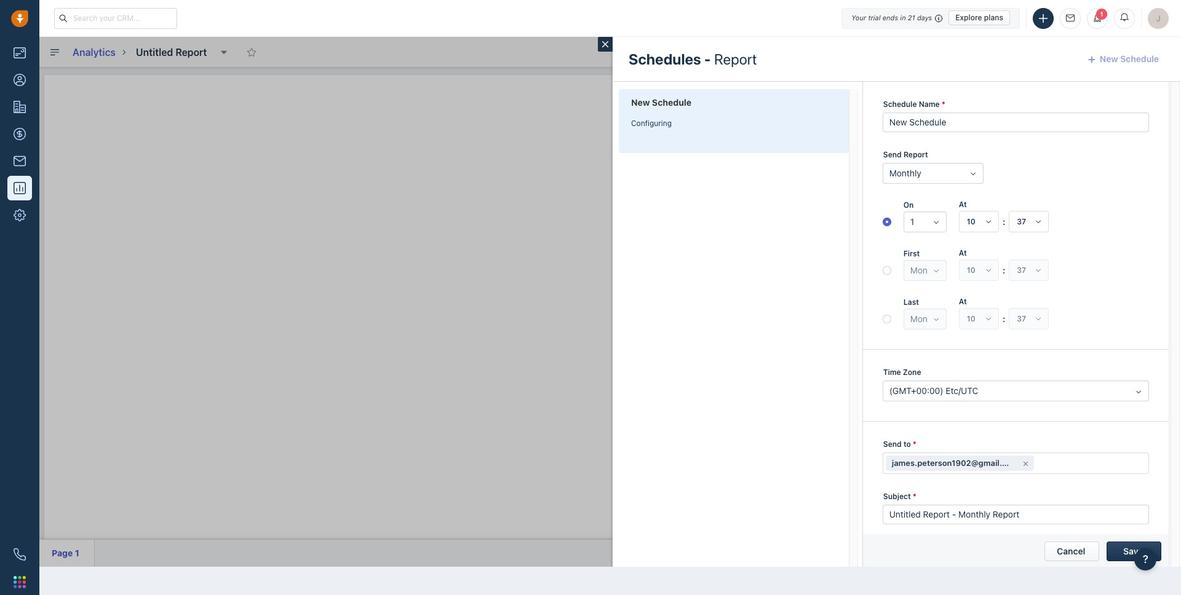 Task type: locate. For each thing, give the bounding box(es) containing it.
phone image
[[14, 549, 26, 561]]

explore plans
[[956, 13, 1003, 22]]

trial
[[868, 14, 881, 22]]

explore
[[956, 13, 982, 22]]

explore plans link
[[949, 10, 1010, 25]]

ends
[[883, 14, 898, 22]]

freshworks switcher image
[[14, 576, 26, 589]]

your
[[852, 14, 866, 22]]

1 link
[[1087, 8, 1108, 29]]



Task type: vqa. For each thing, say whether or not it's contained in the screenshot.
add
no



Task type: describe. For each thing, give the bounding box(es) containing it.
your trial ends in 21 days
[[852, 14, 932, 22]]

Search your CRM... text field
[[54, 8, 177, 29]]

in
[[900, 14, 906, 22]]

1
[[1100, 10, 1104, 18]]

plans
[[984, 13, 1003, 22]]

days
[[917, 14, 932, 22]]

21
[[908, 14, 915, 22]]

phone element
[[7, 543, 32, 567]]



